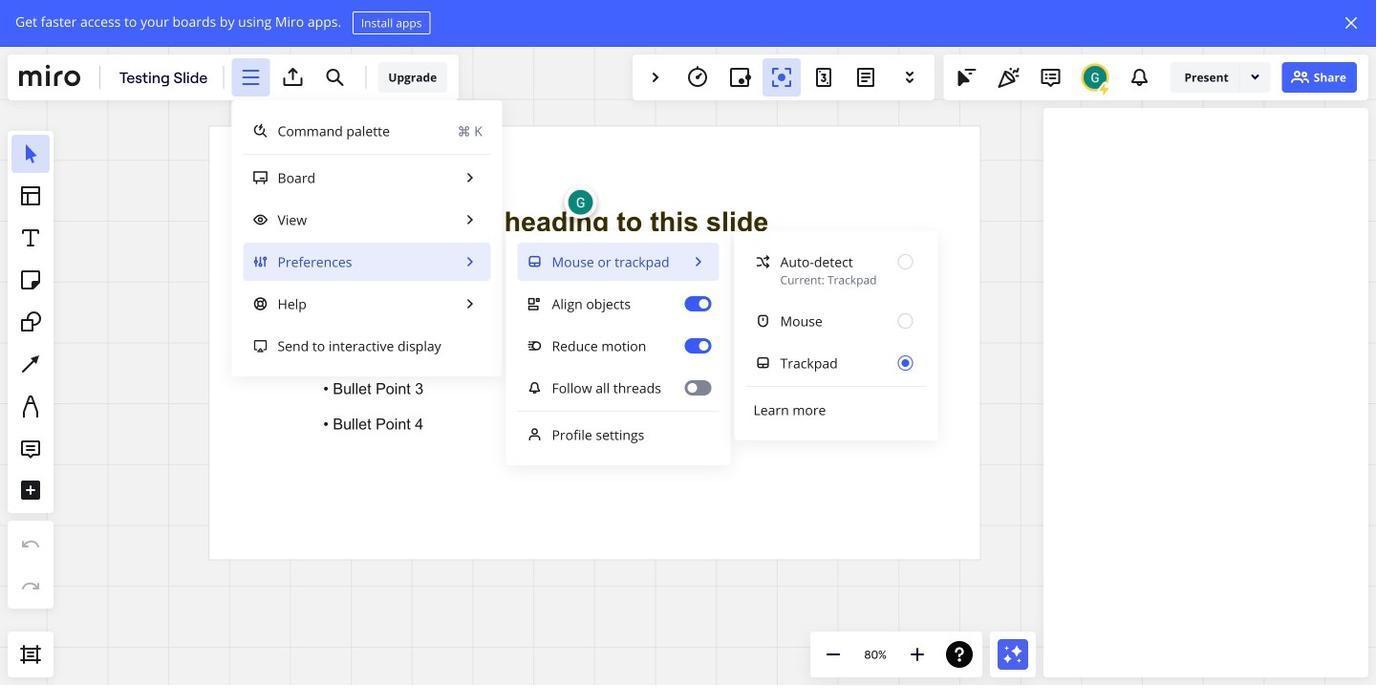 Task type: locate. For each thing, give the bounding box(es) containing it.
open frames image
[[19, 643, 42, 666]]

search image
[[323, 66, 346, 89]]

1 radio item from the top
[[746, 243, 927, 298]]

3 radio item from the top
[[746, 344, 927, 382]]

show collaborators' cursors image
[[955, 66, 978, 89]]

group
[[746, 243, 927, 382]]

feed image
[[1128, 66, 1151, 89]]

menu item
[[243, 159, 491, 197], [243, 201, 491, 239], [243, 243, 491, 281], [518, 243, 719, 281], [243, 285, 491, 323], [243, 327, 491, 365], [518, 416, 719, 454]]

spagx image
[[1289, 66, 1312, 89], [1248, 69, 1263, 84], [1097, 82, 1112, 97], [253, 338, 268, 354]]

2 vertical spatial radio item
[[746, 344, 927, 382]]

export this board image
[[281, 66, 304, 89]]

0 vertical spatial radio item
[[746, 243, 927, 298]]

radio item
[[746, 243, 927, 298], [746, 302, 927, 340], [746, 344, 927, 382]]

creation toolbar
[[8, 108, 54, 632]]

checkbox item
[[243, 112, 491, 150], [518, 285, 719, 323], [518, 327, 719, 365], [518, 369, 719, 407]]

1 vertical spatial radio item
[[746, 302, 927, 340]]

banner
[[0, 0, 431, 46]]



Task type: describe. For each thing, give the bounding box(es) containing it.
group inside board toolbar
[[746, 243, 927, 382]]

close image
[[1343, 14, 1360, 32]]

2 radio item from the top
[[746, 302, 927, 340]]

communication toolbar
[[944, 54, 1369, 100]]

hide apps image
[[644, 66, 667, 89]]

collaboration toolbar
[[633, 54, 935, 100]]

comment image
[[1039, 66, 1062, 89]]

board toolbar
[[8, 54, 938, 465]]

reactions image
[[997, 66, 1020, 89]]

main menu image
[[239, 66, 262, 89]]



Task type: vqa. For each thing, say whether or not it's contained in the screenshot.
Context menu "Toolbar"
no



